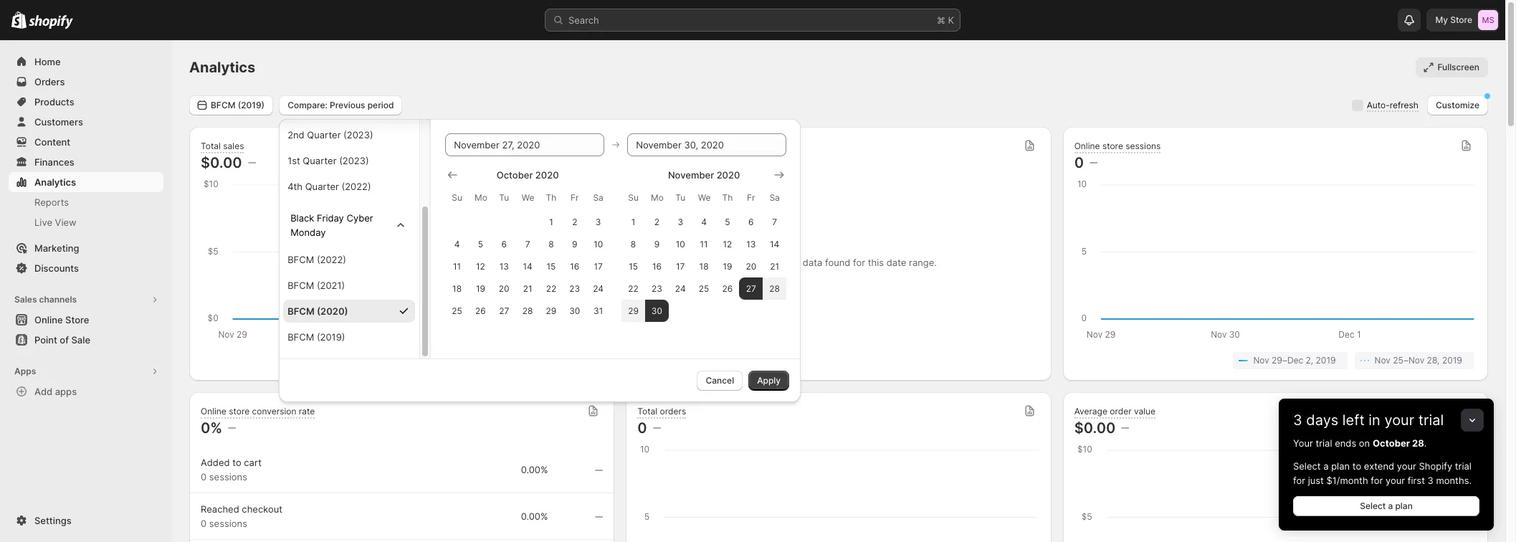 Task type: describe. For each thing, give the bounding box(es) containing it.
reports link
[[9, 192, 164, 212]]

0 vertical spatial 25
[[699, 283, 710, 294]]

2 9 button from the left
[[645, 233, 669, 255]]

tu for november
[[676, 192, 686, 203]]

0 horizontal spatial 20 button
[[493, 277, 516, 299]]

orders link
[[9, 72, 164, 92]]

7 for rightmost 7 button
[[773, 216, 778, 227]]

store for 0%
[[229, 406, 250, 416]]

1 16 button from the left
[[563, 255, 587, 277]]

your trial ends on october 28 .
[[1294, 437, 1427, 449]]

0 horizontal spatial 11 button
[[445, 255, 469, 277]]

friday element for october 2020
[[563, 185, 587, 210]]

0 vertical spatial 18
[[700, 261, 709, 271]]

25–nov for 0
[[1394, 355, 1425, 366]]

monday
[[291, 226, 326, 238]]

bfcm (2020)
[[288, 305, 348, 317]]

1 horizontal spatial 7 button
[[763, 210, 787, 233]]

3 days left in your trial button
[[1279, 399, 1495, 429]]

previous
[[330, 99, 365, 110]]

1 horizontal spatial 11 button
[[693, 233, 716, 255]]

point of sale button
[[0, 330, 172, 350]]

2nd quarter (2023)
[[288, 129, 373, 140]]

0 horizontal spatial 12 button
[[469, 255, 493, 277]]

months.
[[1437, 475, 1472, 486]]

21 for leftmost 21 button
[[523, 283, 533, 294]]

nov 29–dec 2, 2019 for 0
[[1254, 355, 1337, 366]]

sales channels
[[14, 294, 77, 305]]

0 inside reached checkout 0 sessions
[[201, 518, 207, 529]]

customize button
[[1428, 95, 1489, 115]]

1 horizontal spatial for
[[1294, 475, 1306, 486]]

nov 29–dec 2, 2019 for $0.00
[[380, 355, 463, 366]]

sessions inside added to cart 0 sessions
[[209, 471, 247, 483]]

plan for select a plan to extend your shopify trial for just $1/month for your first 3 months.
[[1332, 460, 1351, 472]]

1 horizontal spatial 6
[[749, 216, 754, 227]]

0 horizontal spatial 5 button
[[469, 233, 493, 255]]

2 10 button from the left
[[669, 233, 693, 255]]

th for november 2020
[[723, 192, 733, 203]]

search
[[569, 14, 599, 26]]

29–dec for 0
[[1272, 355, 1304, 366]]

1st
[[288, 155, 300, 166]]

sales channels button
[[9, 290, 164, 310]]

2nd
[[288, 129, 305, 140]]

13 for the leftmost 13 button
[[500, 261, 509, 271]]

ends
[[1336, 437, 1357, 449]]

1 vertical spatial your
[[1398, 460, 1417, 472]]

average
[[1075, 406, 1108, 416]]

0 horizontal spatial 6
[[502, 238, 507, 249]]

apps
[[55, 386, 77, 397]]

select a plan to extend your shopify trial for just $1/month for your first 3 months.
[[1294, 460, 1472, 486]]

0.00% for added to cart
[[521, 464, 548, 476]]

3 days left in your trial element
[[1279, 436, 1495, 531]]

live view link
[[9, 212, 164, 232]]

2 23 button from the left
[[645, 277, 669, 299]]

online for 0
[[1075, 140, 1101, 151]]

sa for october 2020
[[593, 192, 604, 203]]

value
[[1135, 406, 1156, 416]]

1 16 from the left
[[570, 261, 580, 271]]

1 8 button from the left
[[540, 233, 563, 255]]

to inside select a plan to extend your shopify trial for just $1/month for your first 3 months.
[[1353, 460, 1362, 472]]

(2019) inside dropdown button
[[238, 99, 265, 110]]

a for select a plan to extend your shopify trial for just $1/month for your first 3 months.
[[1324, 460, 1329, 472]]

friday
[[317, 212, 344, 223]]

0%
[[201, 420, 222, 437]]

su for october
[[452, 192, 463, 203]]

0 horizontal spatial 14 button
[[516, 255, 540, 277]]

tuesday element for october 2020
[[493, 185, 516, 210]]

1 29 button from the left
[[540, 299, 563, 322]]

auto-
[[1367, 100, 1390, 110]]

0 horizontal spatial 18 button
[[445, 277, 469, 299]]

point of sale
[[34, 334, 90, 346]]

1 horizontal spatial 12 button
[[716, 233, 740, 255]]

0 horizontal spatial 27
[[499, 305, 509, 316]]

7 for leftmost 7 button
[[525, 238, 530, 249]]

0 horizontal spatial 6 button
[[493, 233, 516, 255]]

online for 0%
[[201, 406, 227, 416]]

store for my store
[[1451, 14, 1473, 25]]

0 horizontal spatial shopify image
[[11, 11, 27, 29]]

1 horizontal spatial 20 button
[[740, 255, 763, 277]]

in
[[1369, 412, 1381, 429]]

nov 25–nov 28, 2019 for 0
[[1375, 355, 1463, 366]]

15 for 2nd 15 button from the left
[[629, 261, 638, 271]]

1 vertical spatial 20
[[499, 283, 510, 294]]

0 vertical spatial 27
[[746, 283, 757, 294]]

monday element for october
[[469, 185, 493, 210]]

bfcm for bfcm (2020) button
[[288, 305, 315, 317]]

1 yyyy-mm-dd text field from the left
[[445, 133, 605, 156]]

for inside button
[[853, 257, 866, 268]]

saturday element for october 2020
[[587, 185, 610, 210]]

0 horizontal spatial 13 button
[[493, 255, 516, 277]]

1 horizontal spatial 18 button
[[693, 255, 716, 277]]

thursday element for october 2020
[[540, 185, 563, 210]]

nov for $0.00's nov 29–dec 2, 2019 button
[[380, 355, 396, 366]]

compare: previous period button
[[279, 95, 403, 115]]

friday element for november 2020
[[740, 185, 763, 210]]

black friday cyber monday button
[[285, 205, 414, 245]]

on
[[1360, 437, 1371, 449]]

online store link
[[9, 310, 164, 330]]

trial inside dropdown button
[[1419, 412, 1445, 429]]

0 down total orders 'dropdown button'
[[638, 420, 647, 437]]

1 10 from the left
[[594, 238, 603, 249]]

discounts link
[[9, 258, 164, 278]]

your inside dropdown button
[[1385, 412, 1415, 429]]

1 horizontal spatial 14 button
[[763, 233, 787, 255]]

tu for october
[[499, 192, 509, 203]]

0 vertical spatial (2022)
[[342, 180, 371, 192]]

$0.00 for average
[[1075, 420, 1116, 437]]

0 vertical spatial 11
[[700, 238, 708, 249]]

23 for second 23 button from the right
[[570, 283, 580, 294]]

0 horizontal spatial 27 button
[[493, 299, 516, 322]]

total for 0
[[638, 406, 658, 416]]

add
[[34, 386, 53, 397]]

su for november
[[628, 192, 639, 203]]

0 horizontal spatial 19 button
[[469, 277, 493, 299]]

grid containing october
[[445, 167, 610, 322]]

1 horizontal spatial 19 button
[[716, 255, 740, 277]]

0 horizontal spatial 5
[[478, 238, 483, 249]]

bfcm (2019) button
[[283, 325, 415, 348]]

trial inside select a plan to extend your shopify trial for just $1/month for your first 3 months.
[[1456, 460, 1472, 472]]

0 horizontal spatial 11
[[453, 261, 461, 271]]

reports
[[34, 197, 69, 208]]

no change image for store
[[228, 422, 236, 434]]

2 horizontal spatial for
[[1372, 475, 1384, 486]]

2 8 button from the left
[[622, 233, 645, 255]]

2 16 from the left
[[653, 261, 662, 271]]

discounts
[[34, 262, 79, 274]]

1 22 button from the left
[[540, 277, 563, 299]]

1 24 button from the left
[[587, 277, 610, 299]]

data
[[803, 257, 823, 268]]

analytics link
[[9, 172, 164, 192]]

sessions inside reached checkout 0 sessions
[[209, 518, 247, 529]]

1 vertical spatial analytics
[[34, 176, 76, 188]]

1 17 button from the left
[[587, 255, 610, 277]]

1 horizontal spatial 6 button
[[740, 210, 763, 233]]

2 17 button from the left
[[669, 255, 693, 277]]

checkout
[[242, 503, 283, 515]]

1 10 button from the left
[[587, 233, 610, 255]]

quarter for 4th
[[305, 180, 339, 192]]

1 horizontal spatial 25 button
[[693, 277, 716, 299]]

there
[[741, 257, 767, 268]]

2 button for october 2020
[[563, 210, 587, 233]]

0 vertical spatial 20
[[746, 261, 757, 271]]

plan for select a plan
[[1396, 501, 1413, 511]]

online store sessions button
[[1075, 140, 1161, 153]]

(2023) for 2nd quarter (2023)
[[344, 129, 373, 140]]

23 for second 23 button
[[652, 283, 663, 294]]

range.
[[909, 257, 937, 268]]

0 horizontal spatial 21 button
[[516, 277, 540, 299]]

2, for $0.00
[[432, 355, 440, 366]]

we for november
[[698, 192, 711, 203]]

.
[[1425, 437, 1427, 449]]

conversion
[[252, 406, 297, 416]]

no
[[790, 257, 801, 268]]

1 horizontal spatial 26 button
[[716, 277, 740, 299]]

finances
[[34, 156, 74, 168]]

to inside added to cart 0 sessions
[[233, 457, 241, 468]]

list for $0.00
[[204, 352, 601, 369]]

22 for first 22 button from right
[[628, 283, 639, 294]]

saturday element for november 2020
[[763, 185, 787, 210]]

0 horizontal spatial 28 button
[[516, 299, 540, 322]]

total for $0.00
[[201, 140, 221, 151]]

1 vertical spatial trial
[[1316, 437, 1333, 449]]

k
[[948, 14, 955, 26]]

total sales button
[[201, 140, 244, 153]]

live
[[34, 217, 52, 228]]

1 horizontal spatial 4 button
[[693, 210, 716, 233]]

fullscreen button
[[1417, 57, 1489, 77]]

28 for the leftmost 28 button
[[523, 305, 533, 316]]

mo for november
[[651, 192, 664, 203]]

wednesday element for october
[[516, 185, 540, 210]]

apps
[[14, 366, 36, 377]]

this
[[868, 257, 884, 268]]

reached
[[201, 503, 239, 515]]

0 horizontal spatial 26 button
[[469, 299, 493, 322]]

2 22 button from the left
[[622, 277, 645, 299]]

customers link
[[9, 112, 164, 132]]

2, for 0
[[1306, 355, 1314, 366]]

2 for october 2020
[[572, 216, 578, 227]]

1 horizontal spatial 14
[[770, 238, 780, 249]]

1 horizontal spatial 13 button
[[740, 233, 763, 255]]

date
[[887, 257, 907, 268]]

october 2020
[[497, 169, 559, 180]]

1 vertical spatial (2022)
[[317, 254, 346, 265]]

quarter for 2nd
[[307, 129, 341, 140]]

0 vertical spatial 5
[[725, 216, 731, 227]]

1 horizontal spatial 28 button
[[763, 277, 787, 299]]

view
[[55, 217, 76, 228]]

customers
[[34, 116, 83, 128]]

2 vertical spatial your
[[1386, 475, 1406, 486]]

2 button for november 2020
[[645, 210, 669, 233]]

1 9 button from the left
[[563, 233, 587, 255]]

2 9 from the left
[[655, 238, 660, 249]]

12 for the rightmost '12' "button"
[[723, 238, 733, 249]]

rate
[[299, 406, 315, 416]]

0 horizontal spatial 14
[[523, 261, 533, 271]]

online inside "button"
[[34, 314, 63, 326]]

0 horizontal spatial 25 button
[[445, 299, 469, 322]]

4 for 4 button to the left
[[454, 238, 460, 249]]

content link
[[9, 132, 164, 152]]

1 horizontal spatial 5 button
[[716, 210, 740, 233]]

apply
[[757, 375, 781, 385]]

4th
[[288, 180, 303, 192]]

bfcm inside dropdown button
[[211, 99, 236, 110]]

bfcm for bfcm (2021) button
[[288, 279, 314, 291]]

select a plan link
[[1294, 496, 1480, 516]]

my store image
[[1479, 10, 1499, 30]]

1 15 button from the left
[[540, 255, 563, 277]]

2 16 button from the left
[[645, 255, 669, 277]]

bfcm (2022)
[[288, 254, 346, 265]]

finances link
[[9, 152, 164, 172]]

15 for 1st 15 button from the left
[[547, 261, 556, 271]]

fr for october 2020
[[571, 192, 579, 203]]

⌘ k
[[937, 14, 955, 26]]

online store
[[34, 314, 89, 326]]

(2019) inside button
[[317, 331, 345, 342]]

auto-refresh
[[1367, 100, 1419, 110]]

1 horizontal spatial 27 button
[[740, 277, 763, 299]]

0 horizontal spatial 4 button
[[445, 233, 469, 255]]

customize
[[1436, 99, 1480, 110]]

0 horizontal spatial 7 button
[[516, 233, 540, 255]]

24 for second 24 "button"
[[676, 283, 686, 294]]

home
[[34, 56, 61, 67]]

bfcm (2019) button
[[189, 95, 273, 115]]

4 for the rightmost 4 button
[[702, 216, 707, 227]]

point of sale link
[[9, 330, 164, 350]]

2 15 button from the left
[[622, 255, 645, 277]]

2020 for october 2020
[[536, 169, 559, 180]]

cancel button
[[697, 370, 743, 391]]

28 for the right 28 button
[[770, 283, 780, 294]]

1 horizontal spatial shopify image
[[29, 15, 73, 29]]

bfcm (2021) button
[[283, 274, 415, 297]]

online store button
[[0, 310, 172, 330]]



Task type: vqa. For each thing, say whether or not it's contained in the screenshot.
12 button
yes



Task type: locate. For each thing, give the bounding box(es) containing it.
nov 29–dec 2, 2019 button up days
[[1234, 352, 1348, 369]]

products link
[[9, 92, 164, 112]]

total inside 'dropdown button'
[[638, 406, 658, 416]]

your up first
[[1398, 460, 1417, 472]]

1st quarter (2023)
[[288, 155, 369, 166]]

bfcm (2019) down bfcm (2020)
[[288, 331, 345, 342]]

2 su from the left
[[628, 192, 639, 203]]

$1/month
[[1327, 475, 1369, 486]]

0 vertical spatial 4
[[702, 216, 707, 227]]

store up "sale"
[[65, 314, 89, 326]]

2019 for nov 29–dec 2, 2019 button for 0
[[1316, 355, 1337, 366]]

30 right 31 button
[[652, 305, 663, 316]]

th down october 2020
[[546, 192, 557, 203]]

1 horizontal spatial 28,
[[1428, 355, 1441, 366]]

tuesday element
[[493, 185, 516, 210], [669, 185, 693, 210]]

1 2019 from the left
[[442, 355, 463, 366]]

monday element
[[469, 185, 493, 210], [645, 185, 669, 210]]

2019 for nov 25–nov 28, 2019 "button" associated with 0
[[1443, 355, 1463, 366]]

30 button left 31
[[563, 299, 587, 322]]

1 horizontal spatial su
[[628, 192, 639, 203]]

0 vertical spatial analytics
[[189, 59, 256, 76]]

to left 'cart'
[[233, 457, 241, 468]]

bfcm inside button
[[288, 305, 315, 317]]

0 horizontal spatial 10
[[594, 238, 603, 249]]

1 nov 29–dec 2, 2019 from the left
[[380, 355, 463, 366]]

quarter inside 4th quarter (2022) button
[[305, 180, 339, 192]]

nov for nov 25–nov 28, 2019 "button" related to $0.00
[[501, 355, 517, 366]]

2 15 from the left
[[629, 261, 638, 271]]

select up just
[[1294, 460, 1321, 472]]

nov 29–dec 2, 2019 button down bfcm (2019) button
[[360, 352, 474, 369]]

store inside dropdown button
[[1103, 140, 1124, 151]]

21 button
[[763, 255, 787, 277], [516, 277, 540, 299]]

1 tuesday element from the left
[[493, 185, 516, 210]]

store
[[1451, 14, 1473, 25], [65, 314, 89, 326]]

28 up shopify
[[1413, 437, 1425, 449]]

1 3 button from the left
[[587, 210, 610, 233]]

1 horizontal spatial 23
[[652, 283, 663, 294]]

compare: previous period
[[288, 99, 394, 110]]

0 horizontal spatial to
[[233, 457, 241, 468]]

2 1 button from the left
[[622, 210, 645, 233]]

no change image down order
[[1122, 422, 1130, 434]]

su
[[452, 192, 463, 203], [628, 192, 639, 203]]

sale
[[71, 334, 90, 346]]

29 left 31 button
[[546, 305, 557, 316]]

0 vertical spatial select
[[1294, 460, 1321, 472]]

19 button
[[716, 255, 740, 277], [469, 277, 493, 299]]

monday element for november
[[645, 185, 669, 210]]

total left orders
[[638, 406, 658, 416]]

1 horizontal spatial 13
[[747, 238, 756, 249]]

2 29 from the left
[[628, 305, 639, 316]]

1 horizontal spatial trial
[[1419, 412, 1445, 429]]

3 2019 from the left
[[1316, 355, 1337, 366]]

sunday element for november 2020
[[622, 185, 645, 210]]

1 vertical spatial bfcm (2019)
[[288, 331, 345, 342]]

9
[[572, 238, 578, 249], [655, 238, 660, 249]]

2 nov 29–dec 2, 2019 from the left
[[1254, 355, 1337, 366]]

1 horizontal spatial 17
[[676, 261, 685, 271]]

0 horizontal spatial 28,
[[554, 355, 567, 366]]

0.00% for reached checkout
[[521, 511, 548, 522]]

refresh
[[1390, 100, 1419, 110]]

1 horizontal spatial 19
[[723, 261, 733, 271]]

bfcm (2019)
[[211, 99, 265, 110], [288, 331, 345, 342]]

13 for the right 13 button
[[747, 238, 756, 249]]

select for select a plan
[[1361, 501, 1387, 511]]

2 2 from the left
[[655, 216, 660, 227]]

first
[[1408, 475, 1426, 486]]

tu down november
[[676, 192, 686, 203]]

$0.00 down the average
[[1075, 420, 1116, 437]]

2 2 button from the left
[[645, 210, 669, 233]]

1 list from the left
[[204, 352, 601, 369]]

store inside "dropdown button"
[[229, 406, 250, 416]]

3 button
[[587, 210, 610, 233], [669, 210, 693, 233]]

no change image
[[248, 157, 256, 169], [228, 422, 236, 434], [1122, 422, 1130, 434]]

to
[[233, 457, 241, 468], [1353, 460, 1362, 472]]

reached checkout 0 sessions
[[201, 503, 283, 529]]

1 saturday element from the left
[[587, 185, 610, 210]]

0 horizontal spatial nov 29–dec 2, 2019
[[380, 355, 463, 366]]

trial
[[1419, 412, 1445, 429], [1316, 437, 1333, 449], [1456, 460, 1472, 472]]

10 button down november
[[669, 233, 693, 255]]

2 saturday element from the left
[[763, 185, 787, 210]]

bfcm down monday
[[288, 254, 314, 265]]

1 horizontal spatial $0.00
[[1075, 420, 1116, 437]]

to up $1/month
[[1353, 460, 1362, 472]]

2 29–dec from the left
[[1272, 355, 1304, 366]]

2 30 button from the left
[[645, 299, 669, 322]]

0 horizontal spatial yyyy-mm-dd text field
[[445, 133, 605, 156]]

home link
[[9, 52, 164, 72]]

nov 25–nov 28, 2019 for $0.00
[[501, 355, 589, 366]]

YYYY-MM-DD text field
[[445, 133, 605, 156], [628, 133, 787, 156]]

0 horizontal spatial friday element
[[563, 185, 587, 210]]

0 horizontal spatial store
[[65, 314, 89, 326]]

1 29–dec from the left
[[398, 355, 430, 366]]

1 vertical spatial 12
[[476, 261, 485, 271]]

19 for rightmost '19' button
[[723, 261, 733, 271]]

2 29 button from the left
[[622, 299, 645, 322]]

7 down october 2020
[[525, 238, 530, 249]]

add apps button
[[9, 382, 164, 402]]

quarter
[[307, 129, 341, 140], [303, 155, 337, 166], [305, 180, 339, 192]]

1 horizontal spatial 9 button
[[645, 233, 669, 255]]

trial up months.
[[1456, 460, 1472, 472]]

1 horizontal spatial 28
[[770, 283, 780, 294]]

1 horizontal spatial 30
[[652, 305, 663, 316]]

1 23 button from the left
[[563, 277, 587, 299]]

your
[[1294, 437, 1314, 449]]

0 horizontal spatial grid
[[445, 167, 610, 322]]

(2020)
[[317, 305, 348, 317]]

october inside the 3 days left in your trial element
[[1373, 437, 1411, 449]]

0 down "reached"
[[201, 518, 207, 529]]

26 for 26 button to the left
[[476, 305, 486, 316]]

a down select a plan to extend your shopify trial for just $1/month for your first 3 months.
[[1389, 501, 1394, 511]]

order
[[1110, 406, 1132, 416]]

quarter right 1st
[[303, 155, 337, 166]]

17
[[594, 261, 603, 271], [676, 261, 685, 271]]

1 horizontal spatial bfcm (2019)
[[288, 331, 345, 342]]

black friday cyber monday
[[291, 212, 373, 238]]

3 days left in your trial
[[1294, 412, 1445, 429]]

0 horizontal spatial tu
[[499, 192, 509, 203]]

2 28, from the left
[[1428, 355, 1441, 366]]

apps button
[[9, 361, 164, 382]]

1 horizontal spatial list
[[1078, 352, 1475, 369]]

30 for second 30 button from the left
[[652, 305, 663, 316]]

2 2020 from the left
[[717, 169, 740, 180]]

1 17 from the left
[[594, 261, 603, 271]]

(2021)
[[317, 279, 345, 291]]

settings link
[[9, 511, 164, 531]]

no change image right 0%
[[228, 422, 236, 434]]

1 horizontal spatial nov 25–nov 28, 2019 button
[[1355, 352, 1475, 369]]

bfcm for bfcm (2022) button
[[288, 254, 314, 265]]

th for october 2020
[[546, 192, 557, 203]]

marketing link
[[9, 238, 164, 258]]

1 fr from the left
[[571, 192, 579, 203]]

2 th from the left
[[723, 192, 733, 203]]

18
[[700, 261, 709, 271], [453, 283, 462, 294]]

nov 25–nov 28, 2019
[[501, 355, 589, 366], [1375, 355, 1463, 366]]

1 24 from the left
[[593, 283, 604, 294]]

nov 25–nov 28, 2019 button for $0.00
[[481, 352, 601, 369]]

trial right your
[[1316, 437, 1333, 449]]

bfcm down bfcm (2020)
[[288, 331, 314, 342]]

1 25–nov from the left
[[520, 355, 551, 366]]

1 nov 25–nov 28, 2019 button from the left
[[481, 352, 601, 369]]

30 button
[[563, 299, 587, 322], [645, 299, 669, 322]]

0 horizontal spatial a
[[1324, 460, 1329, 472]]

1 horizontal spatial 15
[[629, 261, 638, 271]]

sunday element for october 2020
[[445, 185, 469, 210]]

nov
[[380, 355, 396, 366], [501, 355, 517, 366], [1254, 355, 1270, 366], [1375, 355, 1391, 366]]

22 button right 31 button
[[622, 277, 645, 299]]

0 vertical spatial store
[[1451, 14, 1473, 25]]

2 17 from the left
[[676, 261, 685, 271]]

yyyy-mm-dd text field up october 2020
[[445, 133, 605, 156]]

0 horizontal spatial 3 button
[[587, 210, 610, 233]]

1 horizontal spatial 30 button
[[645, 299, 669, 322]]

nov 25–nov 28, 2019 button for 0
[[1355, 352, 1475, 369]]

we down november 2020
[[698, 192, 711, 203]]

1 vertical spatial quarter
[[303, 155, 337, 166]]

nov 29–dec 2, 2019 button for 0
[[1234, 352, 1348, 369]]

grid containing november
[[622, 167, 787, 322]]

1 horizontal spatial 11
[[700, 238, 708, 249]]

2
[[572, 216, 578, 227], [655, 216, 660, 227]]

0 vertical spatial plan
[[1332, 460, 1351, 472]]

your right in at the bottom right of page
[[1385, 412, 1415, 429]]

20
[[746, 261, 757, 271], [499, 283, 510, 294]]

1 vertical spatial 27
[[499, 305, 509, 316]]

22 button left 31 button
[[540, 277, 563, 299]]

th
[[546, 192, 557, 203], [723, 192, 733, 203]]

10 up 31 button
[[594, 238, 603, 249]]

a inside select a plan to extend your shopify trial for just $1/month for your first 3 months.
[[1324, 460, 1329, 472]]

0 horizontal spatial 30
[[570, 305, 580, 316]]

7 up the was
[[773, 216, 778, 227]]

23
[[570, 283, 580, 294], [652, 283, 663, 294]]

wednesday element down october 2020
[[516, 185, 540, 210]]

no change image left 1st
[[248, 157, 256, 169]]

cart
[[244, 457, 262, 468]]

1 vertical spatial (2019)
[[317, 331, 345, 342]]

select for select a plan to extend your shopify trial for just $1/month for your first 3 months.
[[1294, 460, 1321, 472]]

shopify
[[1420, 460, 1453, 472]]

list
[[204, 352, 601, 369], [1078, 352, 1475, 369]]

bfcm (2019) inside dropdown button
[[211, 99, 265, 110]]

nov 29–dec 2, 2019 button
[[360, 352, 474, 369], [1234, 352, 1348, 369]]

0 vertical spatial 6
[[749, 216, 754, 227]]

(2022) up (2021)
[[317, 254, 346, 265]]

0 vertical spatial october
[[497, 169, 533, 180]]

store for 0
[[1103, 140, 1124, 151]]

1 horizontal spatial friday element
[[740, 185, 763, 210]]

1 for november 2020
[[632, 216, 636, 227]]

1 horizontal spatial 29–dec
[[1272, 355, 1304, 366]]

28, for $0.00
[[554, 355, 567, 366]]

bfcm up total sales
[[211, 99, 236, 110]]

no change image for sales
[[248, 157, 256, 169]]

2 friday element from the left
[[740, 185, 763, 210]]

plan down first
[[1396, 501, 1413, 511]]

(2019) up sales
[[238, 99, 265, 110]]

2019 for nov 25–nov 28, 2019 "button" related to $0.00
[[569, 355, 589, 366]]

fr for november 2020
[[747, 192, 756, 203]]

1 horizontal spatial tu
[[676, 192, 686, 203]]

marketing
[[34, 242, 79, 254]]

analytics down finances
[[34, 176, 76, 188]]

23 button
[[563, 277, 587, 299], [645, 277, 669, 299]]

2 22 from the left
[[628, 283, 639, 294]]

1 wednesday element from the left
[[516, 185, 540, 210]]

content
[[34, 136, 70, 148]]

$0.00 down total sales dropdown button
[[201, 154, 242, 171]]

2 mo from the left
[[651, 192, 664, 203]]

1 2020 from the left
[[536, 169, 559, 180]]

22 for 1st 22 button
[[546, 283, 557, 294]]

0 horizontal spatial list
[[204, 352, 601, 369]]

2 30 from the left
[[652, 305, 663, 316]]

29
[[546, 305, 557, 316], [628, 305, 639, 316]]

1 2 from the left
[[572, 216, 578, 227]]

(2023) up 1st quarter (2023) button
[[344, 129, 373, 140]]

2 1 from the left
[[632, 216, 636, 227]]

3 inside select a plan to extend your shopify trial for just $1/month for your first 3 months.
[[1428, 475, 1434, 486]]

1 8 from the left
[[549, 238, 554, 249]]

1 vertical spatial $0.00
[[1075, 420, 1116, 437]]

2 24 button from the left
[[669, 277, 693, 299]]

11 button
[[693, 233, 716, 255], [445, 255, 469, 277]]

4th quarter (2022)
[[288, 180, 371, 192]]

30 button right 31 button
[[645, 299, 669, 322]]

mo
[[475, 192, 488, 203], [651, 192, 664, 203]]

sa for november 2020
[[770, 192, 780, 203]]

0 horizontal spatial 18
[[453, 283, 462, 294]]

wednesday element down november 2020
[[693, 185, 716, 210]]

0 vertical spatial 21
[[770, 261, 780, 271]]

2 vertical spatial online
[[201, 406, 227, 416]]

saturday element
[[587, 185, 610, 210], [763, 185, 787, 210]]

quarter up 1st quarter (2023)
[[307, 129, 341, 140]]

1 2, from the left
[[432, 355, 440, 366]]

28, for 0
[[1428, 355, 1441, 366]]

26 for rightmost 26 button
[[723, 283, 733, 294]]

1 horizontal spatial th
[[723, 192, 733, 203]]

compare:
[[288, 99, 328, 110]]

(2023) up 4th quarter (2022) button
[[339, 155, 369, 166]]

bfcm down bfcm (2021)
[[288, 305, 315, 317]]

2 grid from the left
[[622, 167, 787, 322]]

total sales
[[201, 140, 244, 151]]

store inside "button"
[[65, 314, 89, 326]]

cyber
[[347, 212, 373, 223]]

(2022) down 1st quarter (2023) button
[[342, 180, 371, 192]]

sales
[[14, 294, 37, 305]]

10 down november
[[676, 238, 685, 249]]

wednesday element
[[516, 185, 540, 210], [693, 185, 716, 210]]

2020 for november 2020
[[717, 169, 740, 180]]

settings
[[34, 515, 71, 526]]

2 we from the left
[[698, 192, 711, 203]]

1 horizontal spatial 29
[[628, 305, 639, 316]]

your left first
[[1386, 475, 1406, 486]]

3 inside dropdown button
[[1294, 412, 1303, 429]]

1 horizontal spatial analytics
[[189, 59, 256, 76]]

0 down online store sessions dropdown button
[[1075, 154, 1084, 171]]

2 yyyy-mm-dd text field from the left
[[628, 133, 787, 156]]

1 horizontal spatial nov 29–dec 2, 2019
[[1254, 355, 1337, 366]]

we for october
[[522, 192, 535, 203]]

14 button
[[763, 233, 787, 255], [516, 255, 540, 277]]

1 2 button from the left
[[563, 210, 587, 233]]

31
[[594, 305, 603, 316]]

17 button
[[587, 255, 610, 277], [669, 255, 693, 277]]

2 nov 25–nov 28, 2019 from the left
[[1375, 355, 1463, 366]]

19 for the leftmost '19' button
[[476, 283, 486, 294]]

2019 for $0.00's nov 29–dec 2, 2019 button
[[442, 355, 463, 366]]

30 left 31 button
[[570, 305, 580, 316]]

for down extend
[[1372, 475, 1384, 486]]

0 horizontal spatial october
[[497, 169, 533, 180]]

online inside "dropdown button"
[[201, 406, 227, 416]]

2 8 from the left
[[631, 238, 636, 249]]

2 0.00% from the top
[[521, 511, 548, 522]]

28
[[770, 283, 780, 294], [523, 305, 533, 316], [1413, 437, 1425, 449]]

live view
[[34, 217, 76, 228]]

1 button for october 2020
[[540, 210, 563, 233]]

total
[[201, 140, 221, 151], [638, 406, 658, 416]]

for left just
[[1294, 475, 1306, 486]]

2 23 from the left
[[652, 283, 663, 294]]

1 horizontal spatial 24 button
[[669, 277, 693, 299]]

store right my
[[1451, 14, 1473, 25]]

1 vertical spatial 14
[[523, 261, 533, 271]]

bfcm for bfcm (2019) button
[[288, 331, 314, 342]]

4 nov from the left
[[1375, 355, 1391, 366]]

quarter for 1st
[[303, 155, 337, 166]]

thursday element
[[540, 185, 563, 210], [716, 185, 740, 210]]

0 down added
[[201, 471, 207, 483]]

3 button for october 2020
[[587, 210, 610, 233]]

total orders button
[[638, 406, 686, 418]]

12 button
[[716, 233, 740, 255], [469, 255, 493, 277]]

2 10 from the left
[[676, 238, 685, 249]]

16 button
[[563, 255, 587, 277], [645, 255, 669, 277]]

1 button for november 2020
[[622, 210, 645, 233]]

wednesday element for november
[[693, 185, 716, 210]]

7 button
[[763, 210, 787, 233], [516, 233, 540, 255]]

thursday element down october 2020
[[540, 185, 563, 210]]

1 sunday element from the left
[[445, 185, 469, 210]]

2 horizontal spatial 28
[[1413, 437, 1425, 449]]

2 for november 2020
[[655, 216, 660, 227]]

29 right 31 button
[[628, 305, 639, 316]]

1 horizontal spatial 21
[[770, 261, 780, 271]]

1 nov from the left
[[380, 355, 396, 366]]

2 nov from the left
[[501, 355, 517, 366]]

1 vertical spatial store
[[229, 406, 250, 416]]

1 horizontal spatial 21 button
[[763, 255, 787, 277]]

my store
[[1436, 14, 1473, 25]]

for left this
[[853, 257, 866, 268]]

4 2019 from the left
[[1443, 355, 1463, 366]]

1 vertical spatial 25
[[452, 305, 462, 316]]

sunday element
[[445, 185, 469, 210], [622, 185, 645, 210]]

total left sales
[[201, 140, 221, 151]]

nov for nov 29–dec 2, 2019 button for 0
[[1254, 355, 1270, 366]]

1 for october 2020
[[549, 216, 553, 227]]

1 22 from the left
[[546, 283, 557, 294]]

friday element
[[563, 185, 587, 210], [740, 185, 763, 210]]

(2023) for 1st quarter (2023)
[[339, 155, 369, 166]]

1 vertical spatial (2023)
[[339, 155, 369, 166]]

select inside select a plan to extend your shopify trial for just $1/month for your first 3 months.
[[1294, 460, 1321, 472]]

total inside dropdown button
[[201, 140, 221, 151]]

plan up $1/month
[[1332, 460, 1351, 472]]

online inside dropdown button
[[1075, 140, 1101, 151]]

shopify image
[[11, 11, 27, 29], [29, 15, 73, 29]]

25
[[699, 283, 710, 294], [452, 305, 462, 316]]

0 horizontal spatial 13
[[500, 261, 509, 271]]

1 horizontal spatial october
[[1373, 437, 1411, 449]]

15 button
[[540, 255, 563, 277], [622, 255, 645, 277]]

1 horizontal spatial (2019)
[[317, 331, 345, 342]]

thursday element down november 2020
[[716, 185, 740, 210]]

1 mo from the left
[[475, 192, 488, 203]]

28 inside the 3 days left in your trial element
[[1413, 437, 1425, 449]]

2 24 from the left
[[676, 283, 686, 294]]

select
[[1294, 460, 1321, 472], [1361, 501, 1387, 511]]

1 th from the left
[[546, 192, 557, 203]]

28 button left 31 button
[[516, 299, 540, 322]]

a up just
[[1324, 460, 1329, 472]]

1 horizontal spatial 29 button
[[622, 299, 645, 322]]

nov for nov 25–nov 28, 2019 "button" associated with 0
[[1375, 355, 1391, 366]]

0 horizontal spatial nov 25–nov 28, 2019 button
[[481, 352, 601, 369]]

we down october 2020
[[522, 192, 535, 203]]

0 vertical spatial (2019)
[[238, 99, 265, 110]]

online store conversion rate
[[201, 406, 315, 416]]

2 tu from the left
[[676, 192, 686, 203]]

10 button up 31 button
[[587, 233, 610, 255]]

mo for october
[[475, 192, 488, 203]]

1 29 from the left
[[546, 305, 557, 316]]

12 for '12' "button" to the left
[[476, 261, 485, 271]]

7 button up the was
[[763, 210, 787, 233]]

0 horizontal spatial $0.00
[[201, 154, 242, 171]]

2 25–nov from the left
[[1394, 355, 1425, 366]]

1 28, from the left
[[554, 355, 567, 366]]

1 horizontal spatial no change image
[[248, 157, 256, 169]]

(2019) down (2020)
[[317, 331, 345, 342]]

orders
[[34, 76, 65, 87]]

1 horizontal spatial 7
[[773, 216, 778, 227]]

no change image
[[1090, 157, 1098, 169], [653, 422, 661, 434], [596, 465, 603, 476], [596, 511, 603, 523]]

25–nov for $0.00
[[520, 355, 551, 366]]

$0.00 for total
[[201, 154, 242, 171]]

1 1 button from the left
[[540, 210, 563, 233]]

tuesday element for november 2020
[[669, 185, 693, 210]]

25 button
[[693, 277, 716, 299], [445, 299, 469, 322]]

1 1 from the left
[[549, 216, 553, 227]]

2 2019 from the left
[[569, 355, 589, 366]]

thursday element for november 2020
[[716, 185, 740, 210]]

28 down the was
[[770, 283, 780, 294]]

1 nov 29–dec 2, 2019 button from the left
[[360, 352, 474, 369]]

left
[[1343, 412, 1365, 429]]

add apps
[[34, 386, 77, 397]]

3 button for november 2020
[[669, 210, 693, 233]]

quarter down 1st quarter (2023)
[[305, 180, 339, 192]]

1 horizontal spatial 26
[[723, 283, 733, 294]]

bfcm (2020) button
[[283, 299, 415, 322]]

28 left 31 button
[[523, 305, 533, 316]]

1 23 from the left
[[570, 283, 580, 294]]

29 button right 31 button
[[622, 299, 645, 322]]

⌘
[[937, 14, 946, 26]]

1 horizontal spatial 2
[[655, 216, 660, 227]]

2 tuesday element from the left
[[669, 185, 693, 210]]

select down select a plan to extend your shopify trial for just $1/month for your first 3 months.
[[1361, 501, 1387, 511]]

1 0.00% from the top
[[521, 464, 548, 476]]

analytics up bfcm (2019) dropdown button
[[189, 59, 256, 76]]

1 vertical spatial 21
[[523, 283, 533, 294]]

1
[[549, 216, 553, 227], [632, 216, 636, 227]]

7
[[773, 216, 778, 227], [525, 238, 530, 249]]

select a plan
[[1361, 501, 1413, 511]]

1 horizontal spatial nov 29–dec 2, 2019 button
[[1234, 352, 1348, 369]]

tuesday element down october 2020
[[493, 185, 516, 210]]

7 button down october 2020
[[516, 233, 540, 255]]

2 sunday element from the left
[[622, 185, 645, 210]]

bfcm (2019) inside button
[[288, 331, 345, 342]]

1 horizontal spatial 15 button
[[622, 255, 645, 277]]

a for select a plan
[[1389, 501, 1394, 511]]

0 vertical spatial store
[[1103, 140, 1124, 151]]

29 button left 31 button
[[540, 299, 563, 322]]

2 sa from the left
[[770, 192, 780, 203]]

(2023)
[[344, 129, 373, 140], [339, 155, 369, 166]]

21 for 21 button to the right
[[770, 261, 780, 271]]

1 30 from the left
[[570, 305, 580, 316]]

30 for second 30 button from the right
[[570, 305, 580, 316]]

1 15 from the left
[[547, 261, 556, 271]]

quarter inside the 2nd quarter (2023) button
[[307, 129, 341, 140]]

bfcm (2019) up sales
[[211, 99, 265, 110]]

trial up .
[[1419, 412, 1445, 429]]

1 horizontal spatial 22 button
[[622, 277, 645, 299]]

0 horizontal spatial (2019)
[[238, 99, 265, 110]]

just
[[1309, 475, 1325, 486]]

28 button down the was
[[763, 277, 787, 299]]

1 horizontal spatial 8 button
[[622, 233, 645, 255]]

2 horizontal spatial online
[[1075, 140, 1101, 151]]

1 monday element from the left
[[469, 185, 493, 210]]

29–dec for $0.00
[[398, 355, 430, 366]]

1 horizontal spatial total
[[638, 406, 658, 416]]

tu down october 2020
[[499, 192, 509, 203]]

0 inside added to cart 0 sessions
[[201, 471, 207, 483]]

24 for 1st 24 "button" from the left
[[593, 283, 604, 294]]

bfcm
[[211, 99, 236, 110], [288, 254, 314, 265], [288, 279, 314, 291], [288, 305, 315, 317], [288, 331, 314, 342]]

plan inside select a plan to extend your shopify trial for just $1/month for your first 3 months.
[[1332, 460, 1351, 472]]

bfcm left (2021)
[[288, 279, 314, 291]]

1 30 button from the left
[[563, 299, 587, 322]]

1 thursday element from the left
[[540, 185, 563, 210]]

1 sa from the left
[[593, 192, 604, 203]]

1 nov 25–nov 28, 2019 from the left
[[501, 355, 589, 366]]

2 fr from the left
[[747, 192, 756, 203]]

yyyy-mm-dd text field up november 2020
[[628, 133, 787, 156]]

8 button
[[540, 233, 563, 255], [622, 233, 645, 255]]

0 vertical spatial 28
[[770, 283, 780, 294]]

there was no data found for this date range.
[[741, 257, 937, 268]]

th down november 2020
[[723, 192, 733, 203]]

grid
[[445, 167, 610, 322], [622, 167, 787, 322]]

apply button
[[749, 370, 790, 391]]

0 vertical spatial sessions
[[1126, 140, 1161, 151]]

1 horizontal spatial sunday element
[[622, 185, 645, 210]]

sessions inside online store sessions dropdown button
[[1126, 140, 1161, 151]]

average order value button
[[1075, 406, 1156, 418]]

1 9 from the left
[[572, 238, 578, 249]]

list for 0
[[1078, 352, 1475, 369]]

was
[[769, 257, 787, 268]]

quarter inside 1st quarter (2023) button
[[303, 155, 337, 166]]

1 we from the left
[[522, 192, 535, 203]]

0 horizontal spatial 24 button
[[587, 277, 610, 299]]

$0.00
[[201, 154, 242, 171], [1075, 420, 1116, 437]]

store for online store
[[65, 314, 89, 326]]

0 horizontal spatial 4
[[454, 238, 460, 249]]

tuesday element down november
[[669, 185, 693, 210]]

2 nov 29–dec 2, 2019 button from the left
[[1234, 352, 1348, 369]]



